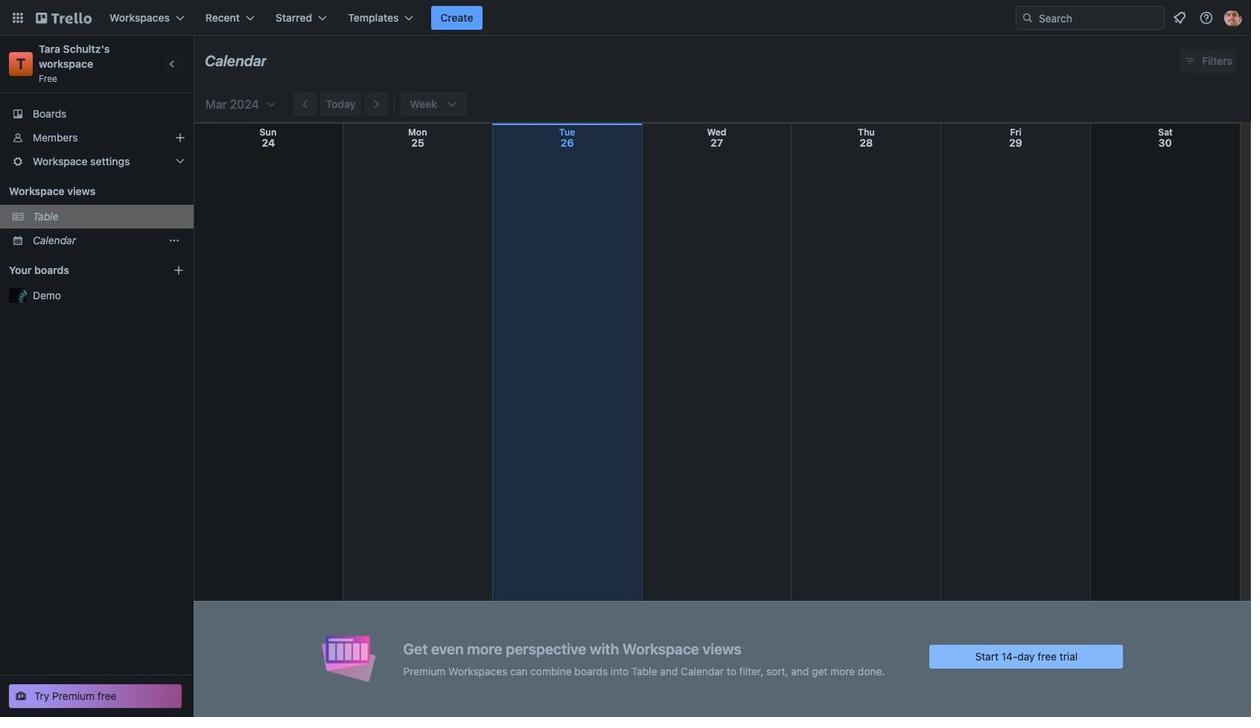 Task type: vqa. For each thing, say whether or not it's contained in the screenshot.
'SEARCH' field
yes



Task type: describe. For each thing, give the bounding box(es) containing it.
open information menu image
[[1200, 10, 1214, 25]]

workspace actions menu image
[[168, 235, 180, 247]]

Search field
[[1016, 6, 1165, 30]]

search image
[[1022, 12, 1034, 24]]

workspace navigation collapse icon image
[[162, 54, 183, 75]]



Task type: locate. For each thing, give the bounding box(es) containing it.
your boards with 1 items element
[[9, 262, 151, 279]]

back to home image
[[36, 6, 92, 30]]

add board image
[[173, 265, 185, 276]]

0 notifications image
[[1171, 9, 1189, 27]]

james peterson (jamespeterson93) image
[[1225, 9, 1243, 27]]

None text field
[[205, 47, 267, 75]]

primary element
[[0, 0, 1252, 36]]



